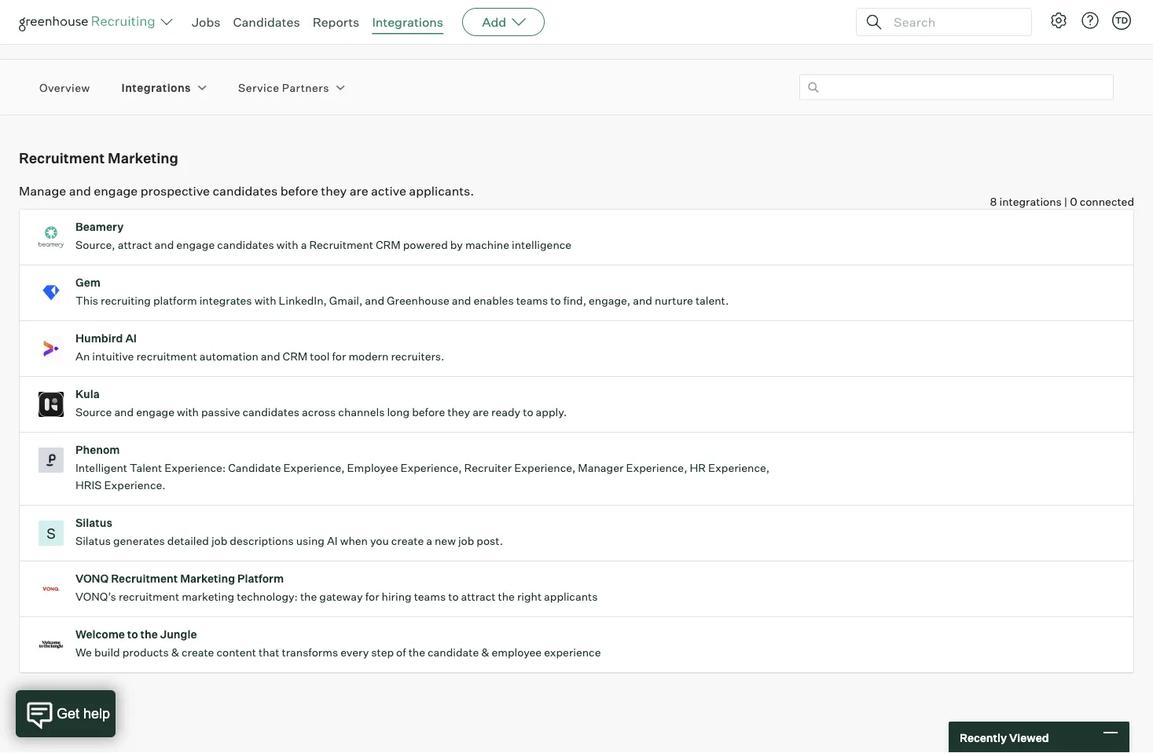 Task type: vqa. For each thing, say whether or not it's contained in the screenshot.
left Recruitment
yes



Task type: describe. For each thing, give the bounding box(es) containing it.
create inside the silatus silatus generates detailed job descriptions using ai when you create a new job post.
[[391, 535, 424, 548]]

they inside kula source and engage with passive candidates across channels long before they are ready to apply.
[[448, 406, 470, 420]]

for inside 'vonq recruitment marketing platform vonq's recruitment marketing technology: the gateway for hiring teams to attract the right applicants'
[[365, 590, 379, 604]]

greenhouse
[[387, 294, 449, 308]]

candidates link
[[233, 14, 300, 30]]

linkedin,
[[279, 294, 327, 308]]

2 silatus from the top
[[75, 535, 111, 548]]

enables
[[474, 294, 514, 308]]

the left right
[[498, 590, 515, 604]]

welcome to the jungle we build products & create content that transforms every step of the candidate & employee experience
[[75, 628, 601, 660]]

intelligent
[[75, 462, 127, 475]]

create inside welcome to the jungle we build products & create content that transforms every step of the candidate & employee experience
[[182, 646, 214, 660]]

an
[[75, 350, 90, 364]]

ai inside the silatus silatus generates detailed job descriptions using ai when you create a new job post.
[[327, 535, 338, 548]]

employee
[[492, 646, 542, 660]]

the right of
[[408, 646, 425, 660]]

talent.
[[696, 294, 729, 308]]

phenom
[[75, 443, 120, 457]]

candidate
[[428, 646, 479, 660]]

2 job from the left
[[458, 535, 474, 548]]

you
[[370, 535, 389, 548]]

marketing
[[182, 590, 234, 604]]

1 horizontal spatial integrations
[[372, 14, 443, 30]]

experience
[[544, 646, 601, 660]]

reports link
[[313, 14, 360, 30]]

to inside welcome to the jungle we build products & create content that transforms every step of the candidate & employee experience
[[127, 628, 138, 642]]

manage and engage prospective candidates before they are active applicants.
[[19, 183, 474, 199]]

kula source and engage with passive candidates across channels long before they are ready to apply.
[[75, 388, 567, 420]]

apply.
[[536, 406, 567, 420]]

recently viewed
[[960, 731, 1049, 745]]

intelligence
[[512, 238, 572, 252]]

2 experience, from the left
[[400, 462, 462, 475]]

0 horizontal spatial recruitment
[[19, 149, 105, 167]]

0 vertical spatial integrations link
[[372, 14, 443, 30]]

a inside "beamery source, attract and engage candidates with a recruitment crm powered by machine intelligence"
[[301, 238, 307, 252]]

service partners link
[[238, 80, 329, 95]]

right
[[517, 590, 542, 604]]

0 horizontal spatial marketing
[[108, 149, 178, 167]]

marketing inside 'vonq recruitment marketing platform vonq's recruitment marketing technology: the gateway for hiring teams to attract the right applicants'
[[180, 572, 235, 586]]

hr
[[690, 462, 706, 475]]

are inside kula source and engage with passive candidates across channels long before they are ready to apply.
[[473, 406, 489, 420]]

talent
[[130, 462, 162, 475]]

welcome
[[75, 628, 125, 642]]

recruitment inside 'vonq recruitment marketing platform vonq's recruitment marketing technology: the gateway for hiring teams to attract the right applicants'
[[119, 590, 179, 604]]

with inside gem this recruiting platform integrates with linkedin, gmail, and greenhouse and enables teams to find, engage, and nurture talent.
[[254, 294, 276, 308]]

prospective
[[140, 183, 210, 199]]

passive
[[201, 406, 240, 420]]

build
[[94, 646, 120, 660]]

s
[[47, 525, 56, 543]]

source,
[[75, 238, 115, 252]]

partners
[[282, 81, 329, 94]]

overview
[[39, 81, 90, 94]]

and left "enables"
[[452, 294, 471, 308]]

intuitive
[[92, 350, 134, 364]]

recruitment inside humbird ai an intuitive recruitment automation and crm tool for modern recruiters.
[[136, 350, 197, 364]]

hiring
[[382, 590, 412, 604]]

with inside "beamery source, attract and engage candidates with a recruitment crm powered by machine intelligence"
[[276, 238, 298, 252]]

gmail,
[[329, 294, 363, 308]]

|
[[1064, 195, 1068, 209]]

add
[[482, 14, 506, 30]]

nurture
[[655, 294, 693, 308]]

teams for hiring
[[414, 590, 446, 604]]

platform
[[153, 294, 197, 308]]

vonq recruitment marketing platform vonq's recruitment marketing technology: the gateway for hiring teams to attract the right applicants
[[75, 572, 598, 604]]

integrations
[[1000, 195, 1062, 209]]

of
[[396, 646, 406, 660]]

0
[[1070, 195, 1077, 209]]

content
[[217, 646, 256, 660]]

viewed
[[1009, 731, 1049, 745]]

beamery source, attract and engage candidates with a recruitment crm powered by machine intelligence
[[75, 220, 572, 252]]

recruitment inside 'vonq recruitment marketing platform vonq's recruitment marketing technology: the gateway for hiring teams to attract the right applicants'
[[111, 572, 178, 586]]

powered
[[403, 238, 448, 252]]

jungle
[[160, 628, 197, 642]]

this
[[75, 294, 98, 308]]

machine
[[465, 238, 509, 252]]

service partners
[[238, 81, 329, 94]]

td button
[[1112, 11, 1131, 30]]

and inside kula source and engage with passive candidates across channels long before they are ready to apply.
[[114, 406, 134, 420]]

humbird
[[75, 332, 123, 346]]

vonq's
[[75, 590, 116, 604]]

modern
[[349, 350, 389, 364]]

1 vertical spatial integrations link
[[122, 80, 191, 95]]

platform
[[237, 572, 284, 586]]

td button
[[1109, 8, 1134, 33]]

and right the manage
[[69, 183, 91, 199]]

Search text field
[[890, 11, 1017, 33]]

gateway
[[319, 590, 363, 604]]

4 experience, from the left
[[626, 462, 687, 475]]

ai inside humbird ai an intuitive recruitment automation and crm tool for modern recruiters.
[[125, 332, 137, 346]]

connected
[[1080, 195, 1134, 209]]

1 & from the left
[[171, 646, 179, 660]]

1 experience, from the left
[[283, 462, 345, 475]]

applicants
[[544, 590, 598, 604]]

experience:
[[164, 462, 226, 475]]

tool
[[310, 350, 330, 364]]

service
[[238, 81, 279, 94]]

crm inside humbird ai an intuitive recruitment automation and crm tool for modern recruiters.
[[283, 350, 308, 364]]

new
[[435, 535, 456, 548]]

products
[[122, 646, 169, 660]]

candidates
[[233, 14, 300, 30]]

8
[[990, 195, 997, 209]]

transforms
[[282, 646, 338, 660]]



Task type: locate. For each thing, give the bounding box(es) containing it.
2 vertical spatial with
[[177, 406, 199, 420]]

experience, down across
[[283, 462, 345, 475]]

applicants.
[[409, 183, 474, 199]]

experience, left manager
[[514, 462, 576, 475]]

recruitment inside "beamery source, attract and engage candidates with a recruitment crm powered by machine intelligence"
[[309, 238, 373, 252]]

for inside humbird ai an intuitive recruitment automation and crm tool for modern recruiters.
[[332, 350, 346, 364]]

0 horizontal spatial integrations
[[122, 81, 191, 94]]

the
[[300, 590, 317, 604], [498, 590, 515, 604], [140, 628, 158, 642], [408, 646, 425, 660]]

1 horizontal spatial they
[[448, 406, 470, 420]]

crm inside "beamery source, attract and engage candidates with a recruitment crm powered by machine intelligence"
[[376, 238, 401, 252]]

with left linkedin,
[[254, 294, 276, 308]]

attract right source, at the top left
[[118, 238, 152, 252]]

channels
[[338, 406, 385, 420]]

candidates down manage and engage prospective candidates before they are active applicants.
[[217, 238, 274, 252]]

to inside kula source and engage with passive candidates across channels long before they are ready to apply.
[[523, 406, 533, 420]]

1 vertical spatial are
[[473, 406, 489, 420]]

attract inside "beamery source, attract and engage candidates with a recruitment crm powered by machine intelligence"
[[118, 238, 152, 252]]

technology:
[[237, 590, 298, 604]]

to up products
[[127, 628, 138, 642]]

engage inside "beamery source, attract and engage candidates with a recruitment crm powered by machine intelligence"
[[176, 238, 215, 252]]

greenhouse recruiting image
[[19, 13, 160, 31]]

0 horizontal spatial integrations link
[[122, 80, 191, 95]]

by
[[450, 238, 463, 252]]

0 vertical spatial a
[[301, 238, 307, 252]]

1 vertical spatial for
[[365, 590, 379, 604]]

recruitment
[[19, 149, 105, 167], [309, 238, 373, 252], [111, 572, 178, 586]]

marketing up prospective
[[108, 149, 178, 167]]

silatus up vonq
[[75, 535, 111, 548]]

1 vertical spatial ai
[[327, 535, 338, 548]]

engage down prospective
[[176, 238, 215, 252]]

2 vertical spatial recruitment
[[111, 572, 178, 586]]

integrates
[[199, 294, 252, 308]]

every
[[341, 646, 369, 660]]

0 horizontal spatial they
[[321, 183, 347, 199]]

marketing up 'marketing'
[[180, 572, 235, 586]]

before inside kula source and engage with passive candidates across channels long before they are ready to apply.
[[412, 406, 445, 420]]

recruitment up the jungle
[[119, 590, 179, 604]]

teams right "enables"
[[516, 294, 548, 308]]

1 vertical spatial silatus
[[75, 535, 111, 548]]

reports
[[313, 14, 360, 30]]

across
[[302, 406, 336, 420]]

1 vertical spatial attract
[[461, 590, 496, 604]]

candidates right prospective
[[213, 183, 278, 199]]

1 horizontal spatial job
[[458, 535, 474, 548]]

0 vertical spatial ai
[[125, 332, 137, 346]]

1 horizontal spatial &
[[481, 646, 489, 660]]

and
[[69, 183, 91, 199], [155, 238, 174, 252], [365, 294, 384, 308], [452, 294, 471, 308], [633, 294, 652, 308], [261, 350, 280, 364], [114, 406, 134, 420]]

they up "beamery source, attract and engage candidates with a recruitment crm powered by machine intelligence"
[[321, 183, 347, 199]]

1 vertical spatial candidates
[[217, 238, 274, 252]]

create
[[391, 535, 424, 548], [182, 646, 214, 660]]

descriptions
[[230, 535, 294, 548]]

we
[[75, 646, 92, 660]]

they left ready at left bottom
[[448, 406, 470, 420]]

0 vertical spatial create
[[391, 535, 424, 548]]

and inside humbird ai an intuitive recruitment automation and crm tool for modern recruiters.
[[261, 350, 280, 364]]

gem this recruiting platform integrates with linkedin, gmail, and greenhouse and enables teams to find, engage, and nurture talent.
[[75, 276, 729, 308]]

1 horizontal spatial attract
[[461, 590, 496, 604]]

source
[[75, 406, 112, 420]]

and right 'gmail,' at left top
[[365, 294, 384, 308]]

before right long
[[412, 406, 445, 420]]

and right automation
[[261, 350, 280, 364]]

0 horizontal spatial a
[[301, 238, 307, 252]]

ai up intuitive
[[125, 332, 137, 346]]

1 vertical spatial crm
[[283, 350, 308, 364]]

attract left right
[[461, 590, 496, 604]]

experience, right "hr"
[[708, 462, 770, 475]]

1 horizontal spatial integrations link
[[372, 14, 443, 30]]

1 horizontal spatial create
[[391, 535, 424, 548]]

1 horizontal spatial a
[[426, 535, 432, 548]]

manager
[[578, 462, 624, 475]]

0 vertical spatial integrations
[[372, 14, 443, 30]]

attract
[[118, 238, 152, 252], [461, 590, 496, 604]]

with inside kula source and engage with passive candidates across channels long before they are ready to apply.
[[177, 406, 199, 420]]

1 horizontal spatial teams
[[516, 294, 548, 308]]

engage down recruitment marketing
[[94, 183, 138, 199]]

humbird ai an intuitive recruitment automation and crm tool for modern recruiters.
[[75, 332, 444, 364]]

& left "employee"
[[481, 646, 489, 660]]

1 vertical spatial before
[[412, 406, 445, 420]]

0 vertical spatial with
[[276, 238, 298, 252]]

silatus
[[75, 517, 112, 530], [75, 535, 111, 548]]

for left hiring
[[365, 590, 379, 604]]

candidates inside "beamery source, attract and engage candidates with a recruitment crm powered by machine intelligence"
[[217, 238, 274, 252]]

recruitment up 'gmail,' at left top
[[309, 238, 373, 252]]

to inside 'vonq recruitment marketing platform vonq's recruitment marketing technology: the gateway for hiring teams to attract the right applicants'
[[448, 590, 459, 604]]

1 vertical spatial teams
[[414, 590, 446, 604]]

are
[[350, 183, 368, 199], [473, 406, 489, 420]]

1 vertical spatial they
[[448, 406, 470, 420]]

candidate
[[228, 462, 281, 475]]

and right source
[[114, 406, 134, 420]]

are left ready at left bottom
[[473, 406, 489, 420]]

1 horizontal spatial marketing
[[180, 572, 235, 586]]

ai left 'when' at the bottom of page
[[327, 535, 338, 548]]

2 vertical spatial candidates
[[243, 406, 299, 420]]

0 horizontal spatial before
[[280, 183, 318, 199]]

a inside the silatus silatus generates detailed job descriptions using ai when you create a new job post.
[[426, 535, 432, 548]]

the left gateway
[[300, 590, 317, 604]]

using
[[296, 535, 325, 548]]

and inside "beamery source, attract and engage candidates with a recruitment crm powered by machine intelligence"
[[155, 238, 174, 252]]

for right tool
[[332, 350, 346, 364]]

3 experience, from the left
[[514, 462, 576, 475]]

1 vertical spatial marketing
[[180, 572, 235, 586]]

0 horizontal spatial are
[[350, 183, 368, 199]]

candidates inside kula source and engage with passive candidates across channels long before they are ready to apply.
[[243, 406, 299, 420]]

0 vertical spatial crm
[[376, 238, 401, 252]]

crm
[[376, 238, 401, 252], [283, 350, 308, 364]]

1 horizontal spatial recruitment
[[111, 572, 178, 586]]

0 vertical spatial candidates
[[213, 183, 278, 199]]

teams right hiring
[[414, 590, 446, 604]]

8 integrations | 0 connected
[[990, 195, 1134, 209]]

1 horizontal spatial ai
[[327, 535, 338, 548]]

to inside gem this recruiting platform integrates with linkedin, gmail, and greenhouse and enables teams to find, engage, and nurture talent.
[[550, 294, 561, 308]]

employee
[[347, 462, 398, 475]]

find,
[[563, 294, 586, 308]]

1 vertical spatial with
[[254, 294, 276, 308]]

and down prospective
[[155, 238, 174, 252]]

1 vertical spatial create
[[182, 646, 214, 660]]

experience,
[[283, 462, 345, 475], [400, 462, 462, 475], [514, 462, 576, 475], [626, 462, 687, 475], [708, 462, 770, 475]]

create down the jungle
[[182, 646, 214, 660]]

a
[[301, 238, 307, 252], [426, 535, 432, 548]]

beamery
[[75, 220, 124, 234]]

0 vertical spatial before
[[280, 183, 318, 199]]

1 vertical spatial recruitment
[[309, 238, 373, 252]]

1 vertical spatial recruitment
[[119, 590, 179, 604]]

ready
[[491, 406, 521, 420]]

& down the jungle
[[171, 646, 179, 660]]

are left active
[[350, 183, 368, 199]]

1 horizontal spatial for
[[365, 590, 379, 604]]

2 vertical spatial engage
[[136, 406, 175, 420]]

crm left powered
[[376, 238, 401, 252]]

configure image
[[1049, 11, 1068, 30]]

manage
[[19, 183, 66, 199]]

post.
[[477, 535, 503, 548]]

0 horizontal spatial ai
[[125, 332, 137, 346]]

the up products
[[140, 628, 158, 642]]

0 horizontal spatial for
[[332, 350, 346, 364]]

marketing
[[108, 149, 178, 167], [180, 572, 235, 586]]

&
[[171, 646, 179, 660], [481, 646, 489, 660]]

0 horizontal spatial teams
[[414, 590, 446, 604]]

0 vertical spatial attract
[[118, 238, 152, 252]]

1 horizontal spatial crm
[[376, 238, 401, 252]]

0 horizontal spatial &
[[171, 646, 179, 660]]

1 job from the left
[[211, 535, 227, 548]]

0 horizontal spatial job
[[211, 535, 227, 548]]

2 horizontal spatial recruitment
[[309, 238, 373, 252]]

1 vertical spatial engage
[[176, 238, 215, 252]]

teams
[[516, 294, 548, 308], [414, 590, 446, 604]]

0 horizontal spatial create
[[182, 646, 214, 660]]

integrations
[[372, 14, 443, 30], [122, 81, 191, 94]]

that
[[259, 646, 279, 660]]

with up linkedin,
[[276, 238, 298, 252]]

attract inside 'vonq recruitment marketing platform vonq's recruitment marketing technology: the gateway for hiring teams to attract the right applicants'
[[461, 590, 496, 604]]

silatus down hris
[[75, 517, 112, 530]]

0 vertical spatial they
[[321, 183, 347, 199]]

a up linkedin,
[[301, 238, 307, 252]]

with left passive
[[177, 406, 199, 420]]

job right new
[[458, 535, 474, 548]]

recruitment
[[136, 350, 197, 364], [119, 590, 179, 604]]

a left new
[[426, 535, 432, 548]]

0 vertical spatial are
[[350, 183, 368, 199]]

to left find,
[[550, 294, 561, 308]]

None text field
[[799, 74, 1114, 100]]

0 vertical spatial engage
[[94, 183, 138, 199]]

to up candidate
[[448, 590, 459, 604]]

long
[[387, 406, 410, 420]]

0 vertical spatial teams
[[516, 294, 548, 308]]

jobs
[[192, 14, 221, 30]]

jobs link
[[192, 14, 221, 30]]

experience, left recruiter
[[400, 462, 462, 475]]

for
[[332, 350, 346, 364], [365, 590, 379, 604]]

crm left tool
[[283, 350, 308, 364]]

vonq
[[75, 572, 109, 586]]

to right ready at left bottom
[[523, 406, 533, 420]]

when
[[340, 535, 368, 548]]

0 horizontal spatial crm
[[283, 350, 308, 364]]

5 experience, from the left
[[708, 462, 770, 475]]

engage,
[[589, 294, 631, 308]]

teams inside 'vonq recruitment marketing platform vonq's recruitment marketing technology: the gateway for hiring teams to attract the right applicants'
[[414, 590, 446, 604]]

and left the nurture
[[633, 294, 652, 308]]

1 vertical spatial a
[[426, 535, 432, 548]]

0 vertical spatial recruitment
[[19, 149, 105, 167]]

experience, left "hr"
[[626, 462, 687, 475]]

1 silatus from the top
[[75, 517, 112, 530]]

recruitment down generates
[[111, 572, 178, 586]]

hris
[[75, 479, 102, 493]]

add button
[[462, 8, 545, 36]]

teams for enables
[[516, 294, 548, 308]]

to
[[550, 294, 561, 308], [523, 406, 533, 420], [448, 590, 459, 604], [127, 628, 138, 642]]

recruitment right intuitive
[[136, 350, 197, 364]]

0 vertical spatial silatus
[[75, 517, 112, 530]]

recruitment marketing
[[19, 149, 178, 167]]

0 vertical spatial for
[[332, 350, 346, 364]]

engage up talent at the bottom of page
[[136, 406, 175, 420]]

recruiters.
[[391, 350, 444, 364]]

2 & from the left
[[481, 646, 489, 660]]

automation
[[199, 350, 258, 364]]

recruitment up the manage
[[19, 149, 105, 167]]

1 vertical spatial integrations
[[122, 81, 191, 94]]

gem
[[75, 276, 101, 290]]

phenom intelligent talent experience: candidate experience, employee experience, recruiter experience, manager experience, hr experience, hris experience.
[[75, 443, 770, 493]]

silatus silatus generates detailed job descriptions using ai when you create a new job post.
[[75, 517, 503, 548]]

0 vertical spatial marketing
[[108, 149, 178, 167]]

1 horizontal spatial before
[[412, 406, 445, 420]]

0 vertical spatial recruitment
[[136, 350, 197, 364]]

engage inside kula source and engage with passive candidates across channels long before they are ready to apply.
[[136, 406, 175, 420]]

integrations link
[[372, 14, 443, 30], [122, 80, 191, 95]]

candidates left across
[[243, 406, 299, 420]]

td
[[1115, 15, 1128, 26]]

0 horizontal spatial attract
[[118, 238, 152, 252]]

overview link
[[39, 80, 90, 95]]

create right you
[[391, 535, 424, 548]]

1 horizontal spatial are
[[473, 406, 489, 420]]

teams inside gem this recruiting platform integrates with linkedin, gmail, and greenhouse and enables teams to find, engage, and nurture talent.
[[516, 294, 548, 308]]

before up "beamery source, attract and engage candidates with a recruitment crm powered by machine intelligence"
[[280, 183, 318, 199]]

step
[[371, 646, 394, 660]]

job right detailed
[[211, 535, 227, 548]]



